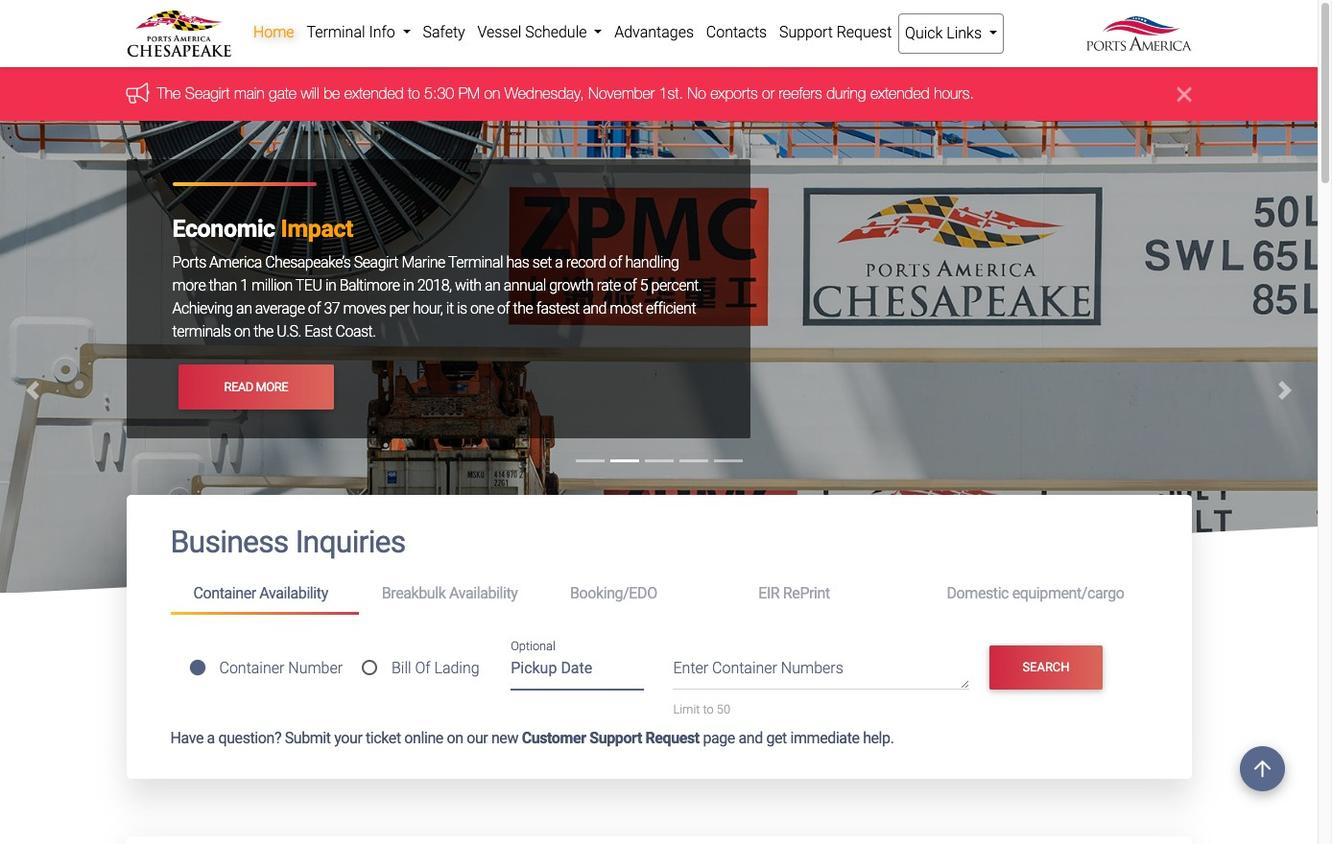 Task type: vqa. For each thing, say whether or not it's contained in the screenshot.
the 'of' to the middle
no



Task type: describe. For each thing, give the bounding box(es) containing it.
rate
[[597, 277, 621, 295]]

advantages
[[615, 23, 694, 41]]

question?
[[218, 729, 281, 747]]

schedule
[[525, 23, 587, 41]]

close image
[[1177, 83, 1192, 106]]

Optional text field
[[511, 653, 645, 691]]

ports
[[172, 254, 206, 272]]

container availability
[[193, 585, 328, 603]]

east
[[305, 323, 332, 341]]

record
[[566, 254, 606, 272]]

the seagirt main gate will be extended to 5:30 pm on wednesday, november 1st. no exports or reefers during  extended hours.
[[157, 85, 974, 102]]

50
[[717, 703, 730, 717]]

with
[[455, 277, 482, 295]]

business inquiries
[[170, 524, 406, 561]]

seagirt inside ports america chesapeake's seagirt marine terminal has set a record of handling more than 1 million teu in baltimore in 2018,                         with an annual growth rate of 5 percent. achieving an average of 37 moves per hour, it is one of the fastest and most efficient terminals on the u.s. east coast.
[[354, 254, 398, 272]]

container availability link
[[170, 577, 359, 615]]

average
[[255, 300, 305, 318]]

limit
[[673, 703, 700, 717]]

more
[[172, 277, 206, 295]]

chesapeake's
[[265, 254, 351, 272]]

set
[[533, 254, 552, 272]]

annual
[[504, 277, 546, 295]]

to inside 'alert'
[[408, 85, 420, 102]]

get
[[766, 729, 787, 747]]

enter container numbers
[[673, 660, 844, 678]]

and inside ports america chesapeake's seagirt marine terminal has set a record of handling more than 1 million teu in baltimore in 2018,                         with an annual growth rate of 5 percent. achieving an average of 37 moves per hour, it is one of the fastest and most efficient terminals on the u.s. east coast.
[[583, 300, 607, 318]]

more
[[256, 380, 288, 394]]

of left 5
[[624, 277, 637, 295]]

terminal info
[[307, 23, 399, 41]]

1st.
[[659, 85, 683, 102]]

booking/edo link
[[547, 577, 735, 612]]

u.s.
[[277, 323, 301, 341]]

growth
[[549, 277, 593, 295]]

vessel schedule link
[[471, 13, 608, 52]]

1
[[240, 277, 248, 295]]

safety
[[423, 23, 465, 41]]

0 vertical spatial the
[[513, 300, 533, 318]]

economic impact
[[172, 215, 353, 243]]

2018,
[[417, 277, 452, 295]]

help.
[[863, 729, 894, 747]]

online
[[404, 729, 443, 747]]

achieving
[[172, 300, 233, 318]]

container for container availability
[[193, 585, 256, 603]]

breakbulk availability link
[[359, 577, 547, 612]]

numbers
[[781, 660, 844, 678]]

5:30
[[424, 85, 454, 102]]

per
[[389, 300, 409, 318]]

and inside business inquiries main content
[[739, 729, 763, 747]]

vessel
[[477, 23, 522, 41]]

read more
[[224, 380, 288, 394]]

percent.
[[651, 277, 702, 295]]

search
[[1023, 660, 1070, 675]]

new
[[491, 729, 518, 747]]

customer
[[522, 729, 586, 747]]

vessel schedule
[[477, 23, 591, 41]]

will
[[301, 85, 319, 102]]

advantages link
[[608, 13, 700, 52]]

limit to 50
[[673, 703, 730, 717]]

support inside business inquiries main content
[[590, 729, 642, 747]]

booking/edo
[[570, 585, 657, 603]]

quick
[[905, 24, 943, 42]]

availability for breakbulk availability
[[449, 585, 518, 603]]

domestic
[[947, 585, 1009, 603]]

home
[[253, 23, 294, 41]]

number
[[288, 659, 343, 677]]

bill
[[392, 659, 411, 677]]

a inside ports america chesapeake's seagirt marine terminal has set a record of handling more than 1 million teu in baltimore in 2018,                         with an annual growth rate of 5 percent. achieving an average of 37 moves per hour, it is one of the fastest and most efficient terminals on the u.s. east coast.
[[555, 254, 563, 272]]

quick links link
[[898, 13, 1004, 54]]

hours.
[[934, 85, 974, 102]]

the seagirt main gate will be extended to 5:30 pm on wednesday, november 1st. no exports or reefers during  extended hours. link
[[157, 85, 974, 102]]

enter
[[673, 660, 709, 678]]

domestic equipment/cargo
[[947, 585, 1125, 603]]

is
[[457, 300, 467, 318]]

economic engine image
[[0, 121, 1318, 690]]

submit
[[285, 729, 331, 747]]

impact
[[281, 215, 353, 243]]

wednesday,
[[505, 85, 584, 102]]

hour,
[[413, 300, 443, 318]]

baltimore
[[339, 277, 400, 295]]

one
[[470, 300, 494, 318]]

container for container number
[[219, 659, 284, 677]]



Task type: locate. For each thing, give the bounding box(es) containing it.
gate
[[269, 85, 297, 102]]

and
[[583, 300, 607, 318], [739, 729, 763, 747]]

read
[[224, 380, 253, 394]]

to inside business inquiries main content
[[703, 703, 714, 717]]

0 horizontal spatial support
[[590, 729, 642, 747]]

a right have
[[207, 729, 215, 747]]

breakbulk availability
[[382, 585, 518, 603]]

request down limit
[[646, 729, 700, 747]]

availability down business inquiries
[[259, 585, 328, 603]]

marine
[[402, 254, 445, 272]]

terminal inside ports america chesapeake's seagirt marine terminal has set a record of handling more than 1 million teu in baltimore in 2018,                         with an annual growth rate of 5 percent. achieving an average of 37 moves per hour, it is one of the fastest and most efficient terminals on the u.s. east coast.
[[448, 254, 503, 272]]

1 vertical spatial to
[[703, 703, 714, 717]]

support right customer
[[590, 729, 642, 747]]

0 horizontal spatial and
[[583, 300, 607, 318]]

no
[[688, 85, 706, 102]]

container number
[[219, 659, 343, 677]]

seagirt inside 'alert'
[[185, 85, 230, 102]]

bullhorn image
[[126, 82, 157, 103]]

2 extended from the left
[[870, 85, 930, 102]]

in right teu
[[325, 277, 336, 295]]

lading
[[434, 659, 480, 677]]

0 vertical spatial on
[[484, 85, 500, 102]]

container left number
[[219, 659, 284, 677]]

pm
[[458, 85, 480, 102]]

to left 50
[[703, 703, 714, 717]]

seagirt up 'baltimore' at the top left
[[354, 254, 398, 272]]

1 horizontal spatial extended
[[870, 85, 930, 102]]

1 vertical spatial the
[[254, 323, 273, 341]]

1 vertical spatial an
[[236, 300, 252, 318]]

or
[[762, 85, 775, 102]]

extended right during
[[870, 85, 930, 102]]

on inside 'alert'
[[484, 85, 500, 102]]

main
[[234, 85, 265, 102]]

on right pm
[[484, 85, 500, 102]]

1 horizontal spatial terminal
[[448, 254, 503, 272]]

0 horizontal spatial on
[[234, 323, 250, 341]]

the down annual
[[513, 300, 533, 318]]

0 horizontal spatial in
[[325, 277, 336, 295]]

0 vertical spatial request
[[837, 23, 892, 41]]

terminal up with
[[448, 254, 503, 272]]

of right one
[[497, 300, 510, 318]]

of
[[415, 659, 431, 677]]

availability inside 'link'
[[449, 585, 518, 603]]

2 availability from the left
[[449, 585, 518, 603]]

than
[[209, 277, 237, 295]]

0 horizontal spatial a
[[207, 729, 215, 747]]

contacts
[[706, 23, 767, 41]]

Enter Container Numbers text field
[[673, 658, 970, 691]]

1 horizontal spatial an
[[485, 277, 500, 295]]

0 vertical spatial to
[[408, 85, 420, 102]]

ports america chesapeake's seagirt marine terminal has set a record of handling more than 1 million teu in baltimore in 2018,                         with an annual growth rate of 5 percent. achieving an average of 37 moves per hour, it is one of the fastest and most efficient terminals on the u.s. east coast.
[[172, 254, 702, 341]]

your
[[334, 729, 362, 747]]

0 vertical spatial terminal
[[307, 23, 365, 41]]

0 vertical spatial a
[[555, 254, 563, 272]]

37
[[324, 300, 340, 318]]

request
[[837, 23, 892, 41], [646, 729, 700, 747]]

0 horizontal spatial the
[[254, 323, 273, 341]]

search button
[[990, 646, 1103, 690]]

november
[[588, 85, 655, 102]]

in up per
[[403, 277, 414, 295]]

safety link
[[417, 13, 471, 52]]

an down 1
[[236, 300, 252, 318]]

home link
[[247, 13, 300, 52]]

availability right breakbulk
[[449, 585, 518, 603]]

0 vertical spatial support
[[779, 23, 833, 41]]

1 vertical spatial seagirt
[[354, 254, 398, 272]]

2 vertical spatial on
[[447, 729, 463, 747]]

1 horizontal spatial the
[[513, 300, 533, 318]]

eir reprint
[[759, 585, 830, 603]]

breakbulk
[[382, 585, 446, 603]]

0 horizontal spatial to
[[408, 85, 420, 102]]

1 horizontal spatial support
[[779, 23, 833, 41]]

the
[[157, 85, 181, 102]]

5
[[640, 277, 648, 295]]

efficient
[[646, 300, 696, 318]]

support up reefers on the right top of the page
[[779, 23, 833, 41]]

support
[[779, 23, 833, 41], [590, 729, 642, 747]]

coast.
[[336, 323, 376, 341]]

the seagirt main gate will be extended to 5:30 pm on wednesday, november 1st. no exports or reefers during  extended hours. alert
[[0, 68, 1318, 121]]

an
[[485, 277, 500, 295], [236, 300, 252, 318]]

teu
[[295, 277, 322, 295]]

million
[[251, 277, 293, 295]]

in
[[325, 277, 336, 295], [403, 277, 414, 295]]

1 horizontal spatial seagirt
[[354, 254, 398, 272]]

container
[[193, 585, 256, 603], [219, 659, 284, 677], [712, 660, 777, 678]]

an right with
[[485, 277, 500, 295]]

0 vertical spatial seagirt
[[185, 85, 230, 102]]

0 horizontal spatial seagirt
[[185, 85, 230, 102]]

terminals
[[172, 323, 231, 341]]

have a question? submit your ticket online on our new customer support request page and get immediate help.
[[170, 729, 894, 747]]

business inquiries main content
[[112, 496, 1206, 845]]

terminal left info
[[307, 23, 365, 41]]

1 extended from the left
[[344, 85, 404, 102]]

1 vertical spatial and
[[739, 729, 763, 747]]

eir
[[759, 585, 780, 603]]

1 in from the left
[[325, 277, 336, 295]]

on inside ports america chesapeake's seagirt marine terminal has set a record of handling more than 1 million teu in baltimore in 2018,                         with an annual growth rate of 5 percent. achieving an average of 37 moves per hour, it is one of the fastest and most efficient terminals on the u.s. east coast.
[[234, 323, 250, 341]]

contacts link
[[700, 13, 773, 52]]

0 horizontal spatial availability
[[259, 585, 328, 603]]

the
[[513, 300, 533, 318], [254, 323, 273, 341]]

bill of lading
[[392, 659, 480, 677]]

it
[[446, 300, 454, 318]]

on right terminals
[[234, 323, 250, 341]]

1 vertical spatial request
[[646, 729, 700, 747]]

on inside business inquiries main content
[[447, 729, 463, 747]]

support request
[[779, 23, 892, 41]]

0 horizontal spatial extended
[[344, 85, 404, 102]]

1 vertical spatial support
[[590, 729, 642, 747]]

1 horizontal spatial request
[[837, 23, 892, 41]]

0 horizontal spatial request
[[646, 729, 700, 747]]

eir reprint link
[[735, 577, 924, 612]]

the left u.s.
[[254, 323, 273, 341]]

request left quick
[[837, 23, 892, 41]]

immediate
[[790, 729, 860, 747]]

on
[[484, 85, 500, 102], [234, 323, 250, 341], [447, 729, 463, 747]]

info
[[369, 23, 395, 41]]

extended
[[344, 85, 404, 102], [870, 85, 930, 102]]

1 horizontal spatial on
[[447, 729, 463, 747]]

to left the 5:30
[[408, 85, 420, 102]]

reefers
[[779, 85, 822, 102]]

fastest
[[536, 300, 580, 318]]

0 horizontal spatial terminal
[[307, 23, 365, 41]]

container down business
[[193, 585, 256, 603]]

2 horizontal spatial on
[[484, 85, 500, 102]]

and left get
[[739, 729, 763, 747]]

quick links
[[905, 24, 986, 42]]

america
[[209, 254, 262, 272]]

a inside business inquiries main content
[[207, 729, 215, 747]]

extended right be
[[344, 85, 404, 102]]

exports
[[711, 85, 758, 102]]

of left the 37
[[308, 300, 321, 318]]

0 horizontal spatial an
[[236, 300, 252, 318]]

availability for container availability
[[259, 585, 328, 603]]

1 horizontal spatial availability
[[449, 585, 518, 603]]

2 in from the left
[[403, 277, 414, 295]]

economic
[[172, 215, 275, 243]]

0 vertical spatial an
[[485, 277, 500, 295]]

1 vertical spatial on
[[234, 323, 250, 341]]

of up 'rate'
[[609, 254, 622, 272]]

terminal info link
[[300, 13, 417, 52]]

1 horizontal spatial a
[[555, 254, 563, 272]]

1 horizontal spatial in
[[403, 277, 414, 295]]

a right set
[[555, 254, 563, 272]]

1 vertical spatial terminal
[[448, 254, 503, 272]]

business
[[170, 524, 288, 561]]

go to top image
[[1240, 747, 1285, 792]]

seagirt right the
[[185, 85, 230, 102]]

request inside business inquiries main content
[[646, 729, 700, 747]]

availability
[[259, 585, 328, 603], [449, 585, 518, 603]]

during
[[827, 85, 866, 102]]

and down 'rate'
[[583, 300, 607, 318]]

customer support request link
[[522, 729, 700, 747]]

1 vertical spatial a
[[207, 729, 215, 747]]

on left our
[[447, 729, 463, 747]]

0 vertical spatial and
[[583, 300, 607, 318]]

1 availability from the left
[[259, 585, 328, 603]]

1 horizontal spatial to
[[703, 703, 714, 717]]

to
[[408, 85, 420, 102], [703, 703, 714, 717]]

container up 50
[[712, 660, 777, 678]]

our
[[467, 729, 488, 747]]

1 horizontal spatial and
[[739, 729, 763, 747]]



